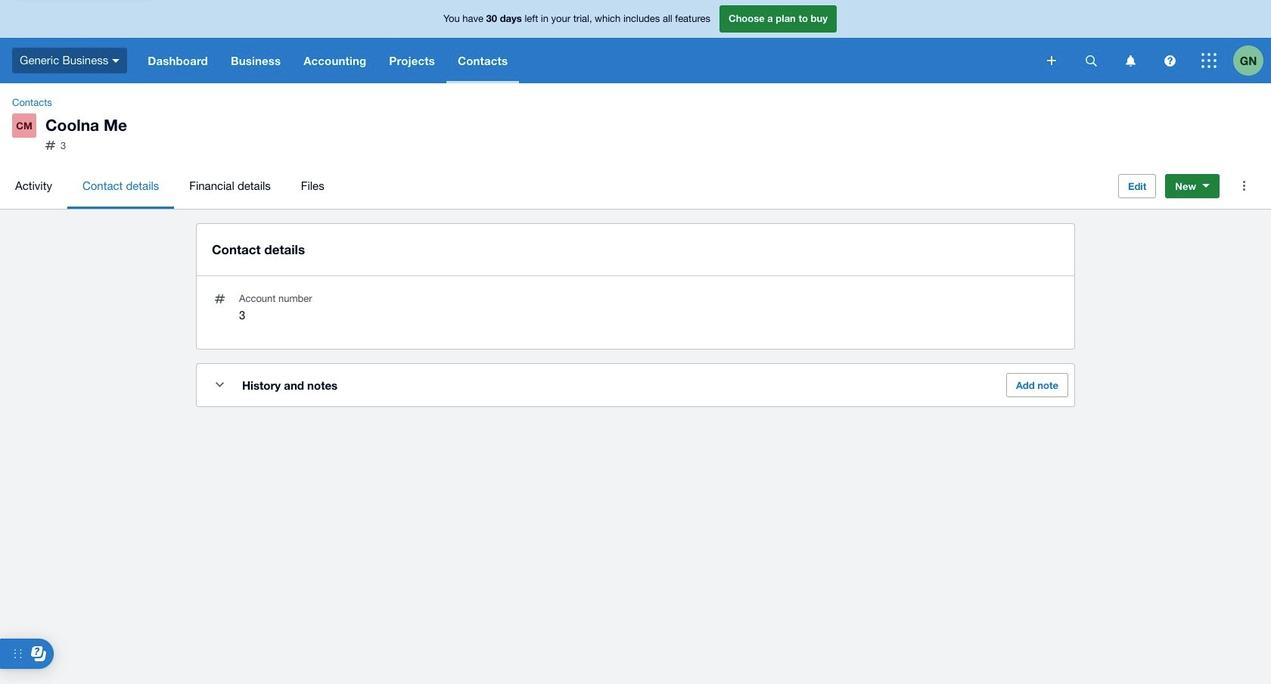 Task type: locate. For each thing, give the bounding box(es) containing it.
svg image
[[1202, 53, 1217, 68], [1085, 55, 1097, 66], [1126, 55, 1135, 66]]

svg image
[[1164, 55, 1175, 66], [1047, 56, 1056, 65], [112, 59, 120, 63]]

menu
[[0, 163, 1106, 209]]

banner
[[0, 0, 1271, 83]]

2 horizontal spatial svg image
[[1164, 55, 1175, 66]]

0 horizontal spatial svg image
[[1085, 55, 1097, 66]]



Task type: describe. For each thing, give the bounding box(es) containing it.
0 horizontal spatial svg image
[[112, 59, 120, 63]]

1 horizontal spatial svg image
[[1126, 55, 1135, 66]]

1 horizontal spatial svg image
[[1047, 56, 1056, 65]]

actions menu image
[[1229, 171, 1259, 201]]

2 horizontal spatial svg image
[[1202, 53, 1217, 68]]

toggle image
[[215, 382, 224, 388]]



Task type: vqa. For each thing, say whether or not it's contained in the screenshot.
svg image
yes



